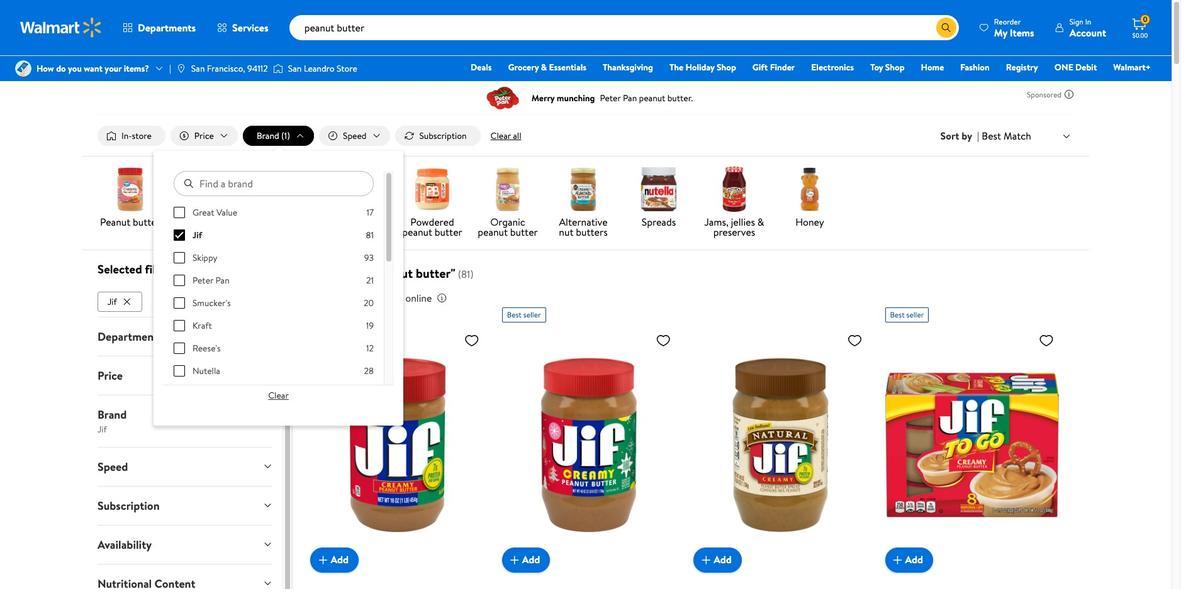 Task type: vqa. For each thing, say whether or not it's contained in the screenshot.


Task type: locate. For each thing, give the bounding box(es) containing it.
reorder
[[995, 16, 1021, 27]]

brand tab
[[88, 396, 283, 448]]

san for san francisco, 94112
[[191, 62, 205, 75]]

registry
[[1007, 61, 1039, 74]]

1 horizontal spatial |
[[978, 129, 980, 143]]

butter inside organic peanut butter
[[511, 225, 538, 239]]

4 peanut from the left
[[478, 225, 508, 239]]

how
[[37, 62, 54, 75]]

 image left how
[[15, 60, 31, 77]]

2 add from the left
[[522, 554, 540, 568]]

you
[[68, 62, 82, 75]]

1 add to cart image from the left
[[507, 553, 522, 568]]

butter"
[[416, 265, 456, 282]]

butter inside creamy peanut butter
[[208, 225, 236, 239]]

0 horizontal spatial speed
[[98, 459, 128, 475]]

2 horizontal spatial jif
[[193, 229, 202, 242]]

butter for powdered peanut butter
[[435, 225, 463, 239]]

price tab
[[88, 357, 283, 395]]

4 add button from the left
[[886, 548, 934, 573]]

1 vertical spatial |
[[978, 129, 980, 143]]

fashion link
[[955, 60, 996, 74]]

peanut inside powdered peanut butter
[[402, 225, 433, 239]]

best for jif to go creamy peanut butter, 8- 1.5 ounce cups, smooth and creamy texture, snack size packs image
[[891, 310, 905, 321]]

the holiday shop
[[670, 61, 737, 74]]

the holiday shop link
[[664, 60, 742, 74]]

departments button
[[112, 13, 207, 43]]

1 vertical spatial brand
[[98, 407, 127, 423]]

None checkbox
[[174, 207, 185, 219], [174, 230, 185, 241], [174, 275, 185, 287], [174, 298, 185, 309], [174, 343, 185, 355], [174, 207, 185, 219], [174, 230, 185, 241], [174, 275, 185, 287], [174, 298, 185, 309], [174, 343, 185, 355]]

creamy peanut butter link
[[173, 167, 239, 240]]

peanut up butter"
[[402, 225, 433, 239]]

sponsored
[[1028, 89, 1062, 100]]

ad disclaimer and feedback for skylinedisplayad image
[[1065, 89, 1075, 99]]

do
[[56, 62, 66, 75]]

1 seller from the left
[[524, 310, 541, 321]]

peanut inside organic peanut butter
[[478, 225, 508, 239]]

price
[[194, 130, 214, 142], [308, 292, 331, 305], [98, 368, 123, 384]]

19
[[366, 320, 374, 332]]

0 horizontal spatial price
[[98, 368, 123, 384]]

3 add to cart image from the left
[[891, 553, 906, 568]]

0 vertical spatial subscription
[[420, 130, 467, 142]]

speed
[[343, 130, 367, 142], [98, 459, 128, 475]]

peanut left "81"
[[327, 225, 357, 239]]

organic peanut butter image
[[485, 167, 531, 212]]

selected
[[98, 261, 142, 278]]

jif creamy peanut butter, 16-ounce jar image
[[311, 328, 485, 563]]

tab
[[88, 565, 283, 590]]

shop
[[717, 61, 737, 74], [886, 61, 905, 74]]

1 horizontal spatial best
[[891, 310, 905, 321]]

0 horizontal spatial jif
[[98, 424, 107, 436]]

speed down brand jif
[[98, 459, 128, 475]]

2 horizontal spatial add to cart image
[[891, 553, 906, 568]]

1 horizontal spatial clear
[[491, 130, 511, 142]]

departments up items?
[[138, 21, 196, 35]]

peanut down great
[[176, 225, 206, 239]]

jif list item
[[98, 289, 145, 312]]

peanut inside natural peanut butter
[[327, 225, 357, 239]]

creamy
[[189, 215, 223, 229]]

brand for brand jif
[[98, 407, 127, 423]]

natural peanut butter image
[[334, 167, 380, 212]]

3 peanut from the left
[[402, 225, 433, 239]]

1 vertical spatial &
[[758, 215, 765, 229]]

peanut for natural
[[327, 225, 357, 239]]

clear for clear
[[268, 390, 289, 402]]

departments down jif button
[[98, 329, 163, 345]]

 image
[[15, 60, 31, 77], [273, 62, 283, 75], [176, 64, 186, 74]]

toy
[[871, 61, 884, 74]]

san left leandro
[[288, 62, 302, 75]]

add button for 'jif creamy peanut butter, 16-ounce jar' image
[[311, 548, 359, 573]]

online
[[406, 292, 432, 305]]

alternative nut butters image
[[561, 167, 606, 212]]

2 seller from the left
[[907, 310, 925, 321]]

reorder my items
[[995, 16, 1035, 39]]

nut
[[559, 225, 574, 239]]

jif natural creamy peanut butter spread  contains 90% peanuts, 40 ounces image
[[694, 328, 868, 563]]

1 horizontal spatial  image
[[176, 64, 186, 74]]

2 vertical spatial jif
[[98, 424, 107, 436]]

2 add to cart image from the left
[[699, 553, 714, 568]]

 image for san francisco, 94112
[[176, 64, 186, 74]]

| right 'by'
[[978, 129, 980, 143]]

purchased
[[359, 292, 403, 305]]

peanut down organic peanut butter image
[[478, 225, 508, 239]]

speed tab
[[88, 448, 283, 487]]

4 add from the left
[[906, 554, 924, 568]]

walmart image
[[20, 18, 102, 38]]

1 vertical spatial speed
[[98, 459, 128, 475]]

add
[[331, 554, 349, 568], [522, 554, 540, 568], [714, 554, 732, 568], [906, 554, 924, 568]]

home link
[[916, 60, 950, 74]]

electronics link
[[806, 60, 860, 74]]

2 peanut from the left
[[327, 225, 357, 239]]

1 horizontal spatial san
[[288, 62, 302, 75]]

butter up butter"
[[435, 225, 463, 239]]

best seller
[[507, 310, 541, 321], [891, 310, 925, 321]]

1 horizontal spatial best seller
[[891, 310, 925, 321]]

peanut inside creamy peanut butter
[[176, 225, 206, 239]]

price up creamy peanut butter image
[[194, 130, 214, 142]]

grocery & essentials link
[[503, 60, 592, 74]]

1 horizontal spatial subscription
[[420, 130, 467, 142]]

group containing great value
[[174, 207, 374, 590]]

 image right 94112
[[273, 62, 283, 75]]

peanut butter image
[[108, 167, 153, 212]]

shop right holiday
[[717, 61, 737, 74]]

spreads image
[[637, 167, 682, 212]]

jams, jellies & preserves link
[[702, 167, 768, 240]]

None checkbox
[[174, 253, 185, 264], [174, 321, 185, 332], [174, 366, 185, 377], [174, 253, 185, 264], [174, 321, 185, 332], [174, 366, 185, 377]]

& right grocery
[[541, 61, 547, 74]]

walmart+
[[1114, 61, 1152, 74]]

0 vertical spatial jif
[[193, 229, 202, 242]]

0 horizontal spatial subscription
[[98, 499, 160, 514]]

0 vertical spatial brand
[[257, 130, 279, 142]]

departments inside departments popup button
[[138, 21, 196, 35]]

butter inside natural peanut butter
[[359, 225, 387, 239]]

1 horizontal spatial jif
[[108, 296, 117, 308]]

butter down value
[[208, 225, 236, 239]]

services
[[232, 21, 269, 35]]

1 best seller from the left
[[507, 310, 541, 321]]

& right jellies
[[758, 215, 765, 229]]

powdered peanut butter image
[[410, 167, 455, 212]]

0 horizontal spatial best seller
[[507, 310, 541, 321]]

0 horizontal spatial best
[[507, 310, 522, 321]]

speed button up subscription dropdown button
[[88, 448, 283, 487]]

jif
[[193, 229, 202, 242], [108, 296, 117, 308], [98, 424, 107, 436]]

1 horizontal spatial &
[[758, 215, 765, 229]]

san left francisco,
[[191, 62, 205, 75]]

grocery & essentials
[[508, 61, 587, 74]]

1 peanut from the left
[[176, 225, 206, 239]]

0 vertical spatial |
[[169, 62, 171, 75]]

want
[[84, 62, 103, 75]]

0 horizontal spatial  image
[[15, 60, 31, 77]]

subscription inside dropdown button
[[98, 499, 160, 514]]

jams,
[[705, 215, 729, 229]]

clear inside clear button
[[268, 390, 289, 402]]

subscription up the powdered peanut butter image
[[420, 130, 467, 142]]

|
[[169, 62, 171, 75], [978, 129, 980, 143]]

brand inside tab
[[98, 407, 127, 423]]

0 horizontal spatial |
[[169, 62, 171, 75]]

search icon image
[[942, 23, 952, 33]]

0 horizontal spatial brand
[[98, 407, 127, 423]]

clear button
[[174, 386, 383, 406]]

group
[[174, 207, 374, 590]]

sort
[[941, 129, 960, 143]]

add to cart image for jif natural creamy peanut butter spread  contains 90% peanuts, 40 ounces image
[[699, 553, 714, 568]]

0 horizontal spatial seller
[[524, 310, 541, 321]]

1 vertical spatial speed button
[[88, 448, 283, 487]]

2 add button from the left
[[502, 548, 551, 573]]

add to cart image
[[316, 553, 331, 568]]

reese's
[[193, 343, 221, 355]]

1 horizontal spatial shop
[[886, 61, 905, 74]]

price button up creamy peanut butter image
[[171, 126, 238, 146]]

butter inside powdered peanut butter
[[435, 225, 463, 239]]

best
[[982, 129, 1002, 143], [507, 310, 522, 321], [891, 310, 905, 321]]

natural peanut butter link
[[324, 167, 390, 240]]

1 horizontal spatial add to cart image
[[699, 553, 714, 568]]

clear inside clear all button
[[491, 130, 511, 142]]

2 vertical spatial price
[[98, 368, 123, 384]]

add for add to cart image
[[331, 554, 349, 568]]

0 vertical spatial &
[[541, 61, 547, 74]]

the
[[670, 61, 684, 74]]

1 add button from the left
[[311, 548, 359, 573]]

28
[[364, 365, 374, 378]]

0 horizontal spatial san
[[191, 62, 205, 75]]

departments
[[138, 21, 196, 35], [98, 329, 163, 345]]

price up brand jif
[[98, 368, 123, 384]]

toy shop
[[871, 61, 905, 74]]

items?
[[124, 62, 149, 75]]

powdered
[[411, 215, 454, 229]]

0 horizontal spatial clear
[[268, 390, 289, 402]]

0 horizontal spatial &
[[541, 61, 547, 74]]

best seller for jif to go creamy peanut butter, 8- 1.5 ounce cups, smooth and creamy texture, snack size packs image
[[891, 310, 925, 321]]

0 vertical spatial clear
[[491, 130, 511, 142]]

add button
[[311, 548, 359, 573], [502, 548, 551, 573], [694, 548, 742, 573], [886, 548, 934, 573]]

speed up the natural peanut butter image
[[343, 130, 367, 142]]

butter for creamy peanut butter
[[208, 225, 236, 239]]

speed button up the natural peanut butter image
[[319, 126, 391, 146]]

1 horizontal spatial speed button
[[319, 126, 391, 146]]

debit
[[1076, 61, 1098, 74]]

peanut
[[100, 215, 130, 229]]

butter for natural peanut butter
[[359, 225, 387, 239]]

essentials
[[549, 61, 587, 74]]

0 horizontal spatial shop
[[717, 61, 737, 74]]

departments inside departments dropdown button
[[98, 329, 163, 345]]

results
[[308, 265, 348, 282]]

 image right items?
[[176, 64, 186, 74]]

thanksgiving link
[[598, 60, 659, 74]]

butter down 17
[[359, 225, 387, 239]]

price button
[[171, 126, 238, 146], [88, 357, 283, 395]]

1 vertical spatial jif
[[108, 296, 117, 308]]

2 horizontal spatial best
[[982, 129, 1002, 143]]

shop right "toy"
[[886, 61, 905, 74]]

butter left the nut
[[511, 225, 538, 239]]

price button down reese's
[[88, 357, 283, 395]]

1 vertical spatial departments
[[98, 329, 163, 345]]

0 vertical spatial price button
[[171, 126, 238, 146]]

2 shop from the left
[[886, 61, 905, 74]]

0 vertical spatial departments
[[138, 21, 196, 35]]

2 san from the left
[[288, 62, 302, 75]]

brand (1) button
[[243, 126, 314, 146]]

0 horizontal spatial speed button
[[88, 448, 283, 487]]

peanut for powdered
[[402, 225, 433, 239]]

0
[[1144, 14, 1148, 25]]

pan
[[216, 275, 230, 287]]

2 best seller from the left
[[891, 310, 925, 321]]

gift finder link
[[747, 60, 801, 74]]

1 horizontal spatial speed
[[343, 130, 367, 142]]

seller for jif to go creamy peanut butter, 8- 1.5 ounce cups, smooth and creamy texture, snack size packs image
[[907, 310, 925, 321]]

one debit
[[1055, 61, 1098, 74]]

1 san from the left
[[191, 62, 205, 75]]

"peanut
[[370, 265, 413, 282]]

1 horizontal spatial brand
[[257, 130, 279, 142]]

1 horizontal spatial price
[[194, 130, 214, 142]]

2 horizontal spatial  image
[[273, 62, 283, 75]]

honey image
[[788, 167, 833, 212]]

in-store
[[122, 130, 152, 142]]

subscription
[[420, 130, 467, 142], [98, 499, 160, 514]]

2 horizontal spatial price
[[308, 292, 331, 305]]

peanut
[[176, 225, 206, 239], [327, 225, 357, 239], [402, 225, 433, 239], [478, 225, 508, 239]]

1 vertical spatial subscription
[[98, 499, 160, 514]]

| right items?
[[169, 62, 171, 75]]

brand inside dropdown button
[[257, 130, 279, 142]]

one
[[1055, 61, 1074, 74]]

Walmart Site-Wide search field
[[289, 15, 959, 40]]

add to cart image
[[507, 553, 522, 568], [699, 553, 714, 568], [891, 553, 906, 568]]

0 horizontal spatial add to cart image
[[507, 553, 522, 568]]

3 add from the left
[[714, 554, 732, 568]]

price left when
[[308, 292, 331, 305]]

1 horizontal spatial seller
[[907, 310, 925, 321]]

3 add button from the left
[[694, 548, 742, 573]]

best seller for jif creamy peanut butter, 40-ounce jar "image"
[[507, 310, 541, 321]]

(81)
[[458, 268, 474, 281]]

clear all
[[491, 130, 522, 142]]

0 vertical spatial speed
[[343, 130, 367, 142]]

subscription up availability
[[98, 499, 160, 514]]

0 vertical spatial price
[[194, 130, 214, 142]]

availability
[[98, 538, 152, 553]]

peter
[[193, 275, 214, 287]]

1 add from the left
[[331, 554, 349, 568]]

| inside sort and filter section element
[[978, 129, 980, 143]]

san leandro store
[[288, 62, 358, 75]]

gift
[[753, 61, 768, 74]]

leandro
[[304, 62, 335, 75]]

sign in to add to favorites list, jif creamy peanut butter, 40-ounce jar image
[[656, 333, 671, 349]]

1 vertical spatial clear
[[268, 390, 289, 402]]



Task type: describe. For each thing, give the bounding box(es) containing it.
sign in to add to favorites list, jif creamy peanut butter, 16-ounce jar image
[[465, 333, 480, 349]]

Search search field
[[289, 15, 959, 40]]

price inside price tab
[[98, 368, 123, 384]]

finder
[[770, 61, 795, 74]]

1 shop from the left
[[717, 61, 737, 74]]

registry link
[[1001, 60, 1044, 74]]

jif inside jif button
[[108, 296, 117, 308]]

add for add to cart icon associated with jif creamy peanut butter, 40-ounce jar "image"
[[522, 554, 540, 568]]

butter right peanut
[[133, 215, 161, 229]]

$0.00
[[1133, 31, 1149, 40]]

1 vertical spatial price button
[[88, 357, 283, 395]]

one debit link
[[1049, 60, 1103, 74]]

clear all button
[[486, 126, 527, 146]]

add to cart image for jif creamy peanut butter, 40-ounce jar "image"
[[507, 553, 522, 568]]

93
[[364, 252, 374, 264]]

0 $0.00
[[1133, 14, 1149, 40]]

jif to go creamy peanut butter, 8- 1.5 ounce cups, smooth and creamy texture, snack size packs image
[[886, 328, 1060, 563]]

availability button
[[88, 526, 283, 565]]

legal information image
[[437, 293, 447, 304]]

jellies
[[731, 215, 756, 229]]

jams, jellies & preserves image
[[712, 167, 757, 212]]

smucker's
[[193, 297, 231, 310]]

best match
[[982, 129, 1032, 143]]

electronics
[[812, 61, 854, 74]]

seller for jif creamy peanut butter, 40-ounce jar "image"
[[524, 310, 541, 321]]

jams, jellies & preserves
[[705, 215, 765, 239]]

results for "peanut butter" (81)
[[308, 265, 474, 282]]

20
[[364, 297, 374, 310]]

services button
[[207, 13, 279, 43]]

creamy peanut butter
[[176, 215, 236, 239]]

powdered peanut butter
[[402, 215, 463, 239]]

brand jif
[[98, 407, 127, 436]]

sign in account
[[1070, 16, 1107, 39]]

peanut butter link
[[98, 167, 163, 230]]

organic
[[491, 215, 526, 229]]

12
[[366, 343, 374, 355]]

value
[[217, 207, 237, 219]]

selected filters
[[98, 261, 176, 278]]

how do you want your items?
[[37, 62, 149, 75]]

price when purchased online
[[308, 292, 432, 305]]

alternative nut butters
[[559, 215, 608, 239]]

san for san leandro store
[[288, 62, 302, 75]]

 image for san leandro store
[[273, 62, 283, 75]]

brand for brand (1)
[[257, 130, 279, 142]]

preserves
[[714, 225, 756, 239]]

jif creamy peanut butter, 40-ounce jar image
[[502, 328, 676, 563]]

subscription tab
[[88, 487, 283, 526]]

all
[[513, 130, 522, 142]]

clear for clear all
[[491, 130, 511, 142]]

match
[[1004, 129, 1032, 143]]

spreads link
[[626, 167, 692, 230]]

price inside sort and filter section element
[[194, 130, 214, 142]]

 image for how do you want your items?
[[15, 60, 31, 77]]

deals link
[[465, 60, 498, 74]]

peanut for creamy
[[176, 225, 206, 239]]

0 vertical spatial speed button
[[319, 126, 391, 146]]

natural
[[341, 215, 373, 229]]

81
[[366, 229, 374, 242]]

creamy peanut butter image
[[183, 167, 229, 212]]

add for add to cart icon associated with jif to go creamy peanut butter, 8- 1.5 ounce cups, smooth and creamy texture, snack size packs image
[[906, 554, 924, 568]]

best for jif creamy peanut butter, 40-ounce jar "image"
[[507, 310, 522, 321]]

best inside dropdown button
[[982, 129, 1002, 143]]

butter for organic peanut butter
[[511, 225, 538, 239]]

sort by |
[[941, 129, 980, 143]]

applied filters section element
[[98, 261, 176, 278]]

my
[[995, 25, 1008, 39]]

francisco,
[[207, 62, 245, 75]]

peanut for organic
[[478, 225, 508, 239]]

sign in to add to favorites list, jif natural creamy peanut butter spread  contains 90% peanuts, 40 ounces image
[[848, 333, 863, 349]]

subscription button
[[396, 126, 481, 146]]

great
[[193, 207, 214, 219]]

store
[[337, 62, 358, 75]]

speed inside sort and filter section element
[[343, 130, 367, 142]]

grocery
[[508, 61, 539, 74]]

availability tab
[[88, 526, 283, 565]]

deals
[[471, 61, 492, 74]]

17
[[367, 207, 374, 219]]

thanksgiving
[[603, 61, 654, 74]]

add button for jif creamy peanut butter, 40-ounce jar "image"
[[502, 548, 551, 573]]

1 vertical spatial price
[[308, 292, 331, 305]]

(1)
[[281, 130, 290, 142]]

Find a brand search field
[[174, 171, 374, 197]]

21
[[366, 275, 374, 287]]

your
[[105, 62, 122, 75]]

san francisco, 94112
[[191, 62, 268, 75]]

sign
[[1070, 16, 1084, 27]]

holiday
[[686, 61, 715, 74]]

in-store button
[[98, 126, 166, 146]]

sign in to add to favorites list, jif to go creamy peanut butter, 8- 1.5 ounce cups, smooth and creamy texture, snack size packs image
[[1039, 333, 1055, 349]]

94112
[[247, 62, 268, 75]]

subscription inside button
[[420, 130, 467, 142]]

in-
[[122, 130, 132, 142]]

add button for jif natural creamy peanut butter spread  contains 90% peanuts, 40 ounces image
[[694, 548, 742, 573]]

toy shop link
[[865, 60, 911, 74]]

organic peanut butter
[[478, 215, 538, 239]]

skippy
[[193, 252, 218, 264]]

add for jif natural creamy peanut butter spread  contains 90% peanuts, 40 ounces image's add to cart icon
[[714, 554, 732, 568]]

account
[[1070, 25, 1107, 39]]

crunchy peanut butter image
[[259, 167, 304, 212]]

add button for jif to go creamy peanut butter, 8- 1.5 ounce cups, smooth and creamy texture, snack size packs image
[[886, 548, 934, 573]]

speed inside tab
[[98, 459, 128, 475]]

in
[[1086, 16, 1092, 27]]

by
[[962, 129, 973, 143]]

natural peanut butter
[[327, 215, 387, 239]]

store
[[132, 130, 152, 142]]

& inside jams, jellies & preserves
[[758, 215, 765, 229]]

jif inside brand jif
[[98, 424, 107, 436]]

sort and filter section element
[[82, 116, 1090, 156]]

gift finder
[[753, 61, 795, 74]]

add to cart image for jif to go creamy peanut butter, 8- 1.5 ounce cups, smooth and creamy texture, snack size packs image
[[891, 553, 906, 568]]

alternative
[[559, 215, 608, 229]]

departments tab
[[88, 318, 283, 356]]

honey
[[796, 215, 825, 229]]

jif inside group
[[193, 229, 202, 242]]

subscription button
[[88, 487, 283, 526]]

home
[[922, 61, 945, 74]]

walmart+ link
[[1108, 60, 1157, 74]]

departments button
[[88, 318, 283, 356]]

when
[[333, 292, 356, 305]]



